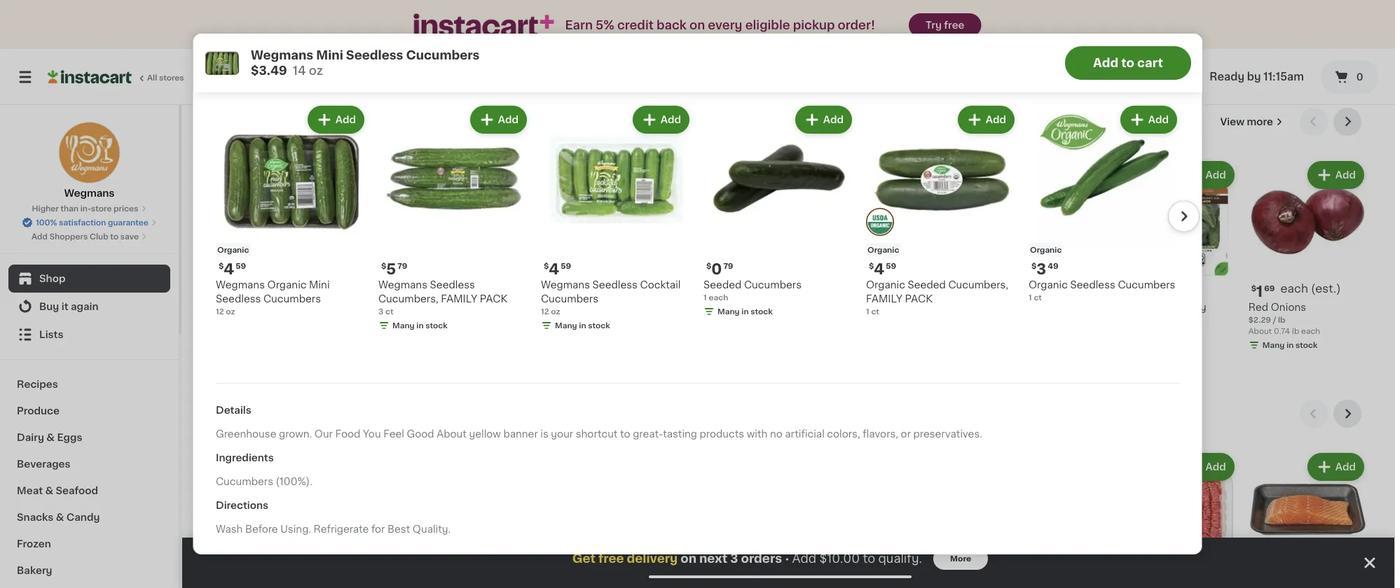 Task type: locate. For each thing, give the bounding box(es) containing it.
1 horizontal spatial fresh
[[1149, 23, 1177, 33]]

on left next
[[681, 553, 697, 565]]

pack inside the wegmans seedless cucumbers, family pack 3 ct
[[480, 295, 507, 305]]

each (est.) up back
[[632, 3, 692, 15]]

3 $ 4 59 from the left
[[869, 262, 896, 277]]

rojo's
[[600, 317, 630, 327]]

satisfaction
[[59, 219, 106, 227]]

1 bananas, from the left
[[210, 23, 255, 33]]

1 12 from the left
[[216, 308, 224, 316]]

$ 4 59 for wegmans seedless cocktail cucumbers
[[544, 262, 571, 277]]

2 horizontal spatial $ 3 49
[[1031, 262, 1059, 277]]

0 horizontal spatial best
[[210, 407, 246, 422]]

organic down refrigerate
[[342, 562, 373, 569]]

free right get
[[599, 553, 624, 565]]

vegetables
[[257, 115, 345, 130]]

product group containing 5
[[378, 103, 530, 335]]

2 horizontal spatial ct
[[1034, 294, 1042, 302]]

4 up wegmans organic mini seedless cucumbers 12 oz
[[223, 262, 234, 277]]

cucumbers, up wegmans baby spinach salad
[[948, 281, 1008, 291]]

to up farm
[[1121, 57, 1134, 69]]

each inside $ 1 40 each (est.)
[[762, 284, 790, 295]]

by right ready
[[1248, 72, 1261, 82]]

onions,
[[522, 303, 559, 313]]

1 horizontal spatial view
[[1221, 117, 1245, 127]]

onions inside red onions $2.29 / lb about 0.74 lb each
[[1271, 303, 1307, 313]]

preservatives.
[[913, 430, 982, 440]]

5
[[478, 4, 488, 19], [738, 4, 747, 19], [386, 262, 396, 277]]

4 for wegmans organic mini seedless cucumbers
[[223, 262, 234, 277]]

$ inside the $ 3 79
[[1122, 285, 1127, 293]]

1 horizontal spatial cucumbers,
[[948, 281, 1008, 291]]

0 vertical spatial cucumbers,
[[948, 281, 1008, 291]]

$ 4 59 for wegmans organic mini seedless cucumbers
[[218, 262, 246, 277]]

69
[[1265, 285, 1275, 293]]

0 horizontal spatial $ 4 59
[[218, 262, 246, 277]]

family up yellow
[[441, 295, 477, 305]]

oz inside button
[[1257, 37, 1267, 44]]

79 inside the $ 3 79
[[1138, 285, 1148, 293]]

organic down item badge icon
[[867, 247, 899, 254]]

seeded cucumbers
[[340, 303, 438, 313]]

0 horizontal spatial 5
[[386, 262, 396, 277]]

view down cart at the right
[[1145, 72, 1171, 82]]

pack for seeded
[[905, 295, 933, 305]]

1 horizontal spatial bananas,
[[382, 23, 427, 33]]

baby up salad
[[1041, 303, 1066, 313]]

spinach down $ 2 29
[[989, 317, 1029, 327]]

None search field
[[200, 57, 789, 97]]

wegmans mini seedless cucumbers $3.49 14 oz
[[251, 49, 479, 77]]

5 inside 5 wegmans clementines, bagged 2 lb bag
[[478, 4, 488, 19]]

$ 3 49 left reg.
[[603, 285, 630, 299]]

$ inside $ 5 79
[[381, 263, 386, 271]]

1 horizontal spatial 5
[[478, 4, 488, 19]]

lb inside 5 wegmans clementines, bagged 2 lb bag
[[477, 51, 484, 58]]

0 horizontal spatial bananas,
[[210, 23, 255, 33]]

flavors,
[[863, 430, 898, 440]]

/ inside red onions $2.29 / lb about 0.74 lb each
[[1273, 317, 1277, 325]]

0 vertical spatial 2
[[470, 51, 475, 58]]

1 inside seeded cucumbers 1 each
[[703, 294, 707, 302]]

0 horizontal spatial each (est.)
[[376, 3, 436, 15]]

5 wegmans clementines, bagged 2 lb bag
[[470, 4, 587, 58]]

59 up green
[[886, 263, 896, 271]]

each (est.) inside $1.48 each (estimated) element
[[632, 3, 692, 15]]

item carousel region containing fresh vegetables
[[210, 108, 1368, 390]]

3 inside the wegmans seedless cucumbers, family pack 3 ct
[[378, 308, 383, 316]]

1 vertical spatial by
[[1248, 72, 1261, 82]]

2
[[470, 51, 475, 58], [997, 285, 1007, 299]]

1 vertical spatial &
[[45, 486, 53, 496]]

$11.49 element
[[600, 575, 718, 589]]

2 horizontal spatial 79
[[1138, 285, 1148, 293]]

1 vertical spatial fresh
[[210, 115, 254, 130]]

79 inside $ 5 79
[[397, 263, 407, 271]]

baby inside soli organic baby spinach
[[1181, 303, 1207, 313]]

treatment tracker modal dialog
[[182, 538, 1396, 589]]

each inside seeded cucumbers 1 each
[[709, 294, 728, 302]]

seeded for seeded cucumbers
[[340, 303, 378, 313]]

1 horizontal spatial ct
[[871, 308, 879, 316]]

2 onions from the left
[[1271, 303, 1307, 313]]

details
[[216, 406, 251, 416]]

$1.48 each (estimated) element
[[600, 3, 718, 21]]

0 vertical spatial 0
[[1357, 72, 1364, 82]]

/ up 0.74
[[1273, 317, 1277, 325]]

ct down the $0.79 element
[[385, 308, 393, 316]]

fresh down related
[[210, 115, 254, 130]]

1 horizontal spatial free
[[944, 20, 965, 30]]

fresh inside item carousel region
[[210, 115, 254, 130]]

1 horizontal spatial 49
[[619, 285, 630, 293]]

bagged
[[470, 37, 508, 47]]

organic inside soli organic baby spinach
[[1140, 303, 1179, 313]]

express icon image
[[414, 14, 554, 37]]

$ 3 49 up wegmans mini seedless cucumbers
[[213, 285, 240, 299]]

49 inside with loyalty card price $3.49. original price $4.99. element
[[619, 285, 630, 293]]

free right the "try"
[[944, 20, 965, 30]]

greenhouse
[[216, 430, 276, 440]]

artificial
[[785, 430, 825, 440]]

meat
[[17, 486, 43, 496]]

$ 3 79
[[1122, 285, 1148, 299]]

family inside the 9 strawberries, family pack
[[927, 23, 963, 33]]

dip,
[[692, 317, 711, 327]]

dairy & eggs
[[17, 433, 82, 443]]

5 up "bagged"
[[478, 4, 488, 19]]

1 up yellow
[[478, 285, 484, 299]]

shortcut
[[576, 430, 618, 440]]

$ inside $ 1 69
[[1252, 285, 1257, 293]]

0 horizontal spatial /
[[235, 51, 239, 58]]

save
[[120, 233, 139, 241]]

each inside bananas, sold by the each $0.59 / lb about 0.37 lb each
[[263, 62, 282, 70]]

& left 'eggs'
[[46, 433, 55, 443]]

0 horizontal spatial free
[[599, 553, 624, 565]]

0 vertical spatial mini
[[316, 49, 343, 61]]

$ 3 49 for organic seedless cucumbers
[[1031, 262, 1059, 277]]

1 up wegmans baby spinach salad
[[1029, 294, 1032, 302]]

$0.79
[[340, 51, 362, 58]]

to inside button
[[1121, 57, 1134, 69]]

bakery link
[[8, 558, 170, 585]]

onions up 0.74
[[1271, 303, 1307, 313]]

buy it again link
[[8, 293, 170, 321]]

each down $ 0 79
[[709, 294, 728, 302]]

$0.79 element
[[340, 283, 459, 301]]

each (est.)
[[376, 3, 436, 15], [632, 3, 692, 15], [1281, 284, 1341, 295]]

crowns
[[730, 317, 767, 327]]

0 inside "button"
[[1357, 72, 1364, 82]]

cucumbers, for seeded
[[948, 281, 1008, 291]]

2 horizontal spatial seeded
[[908, 281, 946, 291]]

frozen
[[17, 540, 51, 550]]

onions inside green onions (scallions)
[[892, 303, 928, 313]]

2 horizontal spatial 4
[[874, 262, 884, 277]]

each right the 40 at the top right of page
[[762, 284, 790, 295]]

1 vertical spatial mini
[[309, 281, 330, 291]]

mini inside wegmans organic mini seedless cucumbers 12 oz
[[309, 281, 330, 291]]

organic inside button
[[342, 562, 373, 569]]

oz
[[740, 37, 749, 44], [1257, 37, 1267, 44], [309, 65, 323, 77], [226, 308, 235, 316], [551, 308, 560, 316]]

seeded cucumbers 1 each
[[703, 281, 802, 302]]

lemons
[[989, 23, 1029, 33]]

our
[[314, 430, 333, 440]]

1 horizontal spatial 0
[[1357, 72, 1364, 82]]

organic up bunch
[[340, 23, 379, 33]]

view left more
[[1221, 117, 1245, 127]]

1 left 19
[[867, 285, 874, 299]]

family down 19
[[866, 295, 902, 305]]

fresh right large
[[1149, 23, 1177, 33]]

59 for wegmans organic mini seedless cucumbers
[[235, 263, 246, 271]]

/ inside bananas, sold by the each $0.59 / lb about 0.37 lb each
[[235, 51, 239, 58]]

4 for organic seeded cucumbers, family pack
[[874, 262, 884, 277]]

/
[[235, 51, 239, 58], [364, 51, 367, 58], [1273, 317, 1277, 325]]

49 up wegmans mini seedless cucumbers
[[229, 285, 240, 293]]

greenhouse grown.  our food you feel good about yellow banner is your shortcut to great-tasting products with no artificial colors, flavors, or preservatives.
[[216, 430, 982, 440]]

0 horizontal spatial ct
[[385, 308, 393, 316]]

3 4 from the left
[[874, 262, 884, 277]]

1 up dip,
[[703, 294, 707, 302]]

each left 14
[[263, 62, 282, 70]]

reg. $4.99
[[635, 289, 687, 299]]

bunch
[[340, 37, 372, 47]]

organic up wegmans mini seedless cucumbers
[[267, 281, 306, 291]]

higher than in-store prices
[[32, 205, 138, 213]]

seedless
[[346, 49, 403, 61], [430, 281, 475, 291], [592, 281, 637, 291], [1070, 281, 1115, 291], [216, 295, 261, 305], [210, 317, 255, 327]]

lb right 0.74
[[1293, 328, 1300, 336]]

0 horizontal spatial seeded
[[340, 303, 378, 313]]

0 horizontal spatial 12
[[216, 308, 224, 316]]

49 for wegmans mini seedless cucumbers
[[229, 285, 240, 293]]

or
[[901, 430, 911, 440]]

2 horizontal spatial $ 4 59
[[869, 262, 896, 277]]

$
[[218, 263, 223, 271], [381, 263, 386, 271], [544, 263, 549, 271], [706, 263, 711, 271], [869, 263, 874, 271], [1031, 263, 1037, 271], [213, 285, 218, 293], [603, 285, 608, 293], [862, 285, 867, 293], [1122, 285, 1127, 293], [473, 285, 478, 293], [732, 285, 738, 293], [992, 285, 997, 293], [1252, 285, 1257, 293], [862, 578, 867, 586], [732, 578, 738, 586]]

& left candy
[[56, 513, 64, 523]]

1 horizontal spatial seeded
[[703, 281, 742, 291]]

(est.) up red onions $2.29 / lb about 0.74 lb each
[[1312, 284, 1341, 295]]

2 baby from the left
[[1041, 303, 1066, 313]]

1 left the 40 at the top right of page
[[738, 285, 744, 299]]

free for get
[[599, 553, 624, 565]]

wegmans for wegmans mini seedless cucumbers
[[210, 303, 259, 313]]

candy
[[66, 513, 100, 523]]

2 bananas, from the left
[[382, 23, 427, 33]]

on right back
[[690, 19, 705, 31]]

pickup
[[793, 19, 835, 31]]

add shoppers club to save
[[32, 233, 139, 241]]

0 horizontal spatial pack
[[480, 295, 507, 305]]

79
[[397, 263, 407, 271], [723, 263, 733, 271], [1138, 285, 1148, 293]]

bananas, inside organic bananas, bunch $0.79 / lb about 2.58 lb each
[[382, 23, 427, 33]]

each (est.) up organic bananas, bunch $0.79 / lb about 2.58 lb each
[[376, 3, 436, 15]]

stock left 14
[[257, 76, 280, 84]]

sold
[[258, 23, 280, 33]]

best right the for
[[387, 525, 410, 535]]

79 up the $0.79 element
[[397, 263, 407, 271]]

$4.99
[[657, 289, 687, 299]]

0 vertical spatial view
[[1145, 72, 1171, 82]]

1 vertical spatial 0
[[711, 262, 722, 277]]

organic seeded cucumbers, family pack 1 ct
[[866, 281, 1008, 316]]

dairy
[[17, 433, 44, 443]]

(est.) up back
[[663, 3, 692, 15]]

organic up green
[[866, 281, 905, 291]]

baby
[[1181, 303, 1207, 313], [1041, 303, 1066, 313]]

1 vertical spatial view
[[1221, 117, 1245, 127]]

0 horizontal spatial 0
[[711, 262, 722, 277]]

stock down the wegmans seedless cucumbers, family pack 3 ct
[[425, 322, 447, 330]]

wegmans inside wegmans mini seedless cucumbers
[[210, 303, 259, 313]]

to right $10.00
[[863, 553, 876, 565]]

wegmans inside the wegmans seedless cucumbers, family pack 3 ct
[[378, 281, 427, 291]]

pickup at 100 farm view button
[[1017, 57, 1171, 97]]

5 for strawberries
[[738, 4, 747, 19]]

1 horizontal spatial $ 4 59
[[544, 262, 571, 277]]

2 inside 5 wegmans clementines, bagged 2 lb bag
[[470, 51, 475, 58]]

2 down "bagged"
[[470, 51, 475, 58]]

1 horizontal spatial each (est.)
[[632, 3, 692, 15]]

0 vertical spatial free
[[944, 20, 965, 30]]

cucumbers inside 'organic seedless cucumbers 1 ct'
[[1118, 281, 1175, 291]]

5 inside product group
[[386, 262, 396, 277]]

100
[[1093, 72, 1112, 82]]

2 horizontal spatial 49
[[1048, 263, 1059, 271]]

3 inside treatment tracker modal dialog
[[731, 553, 738, 565]]

1 horizontal spatial $ 3 49
[[603, 285, 630, 299]]

1 vertical spatial on
[[681, 553, 697, 565]]

1 up (scallions)
[[866, 308, 869, 316]]

seedless inside wegmans mini seedless cucumbers
[[210, 317, 255, 327]]

0 horizontal spatial 79
[[397, 263, 407, 271]]

bananas, sold by the each $0.59 / lb about 0.37 lb each
[[210, 23, 314, 70]]

0 inside product group
[[711, 262, 722, 277]]

cucumbers, down $ 5 79
[[378, 295, 438, 305]]

79 inside $ 0 79
[[723, 263, 733, 271]]

0 horizontal spatial spinach
[[989, 317, 1029, 327]]

0 horizontal spatial 2
[[470, 51, 475, 58]]

(est.) inside $1.69 each (estimated) element
[[1312, 284, 1341, 295]]

ct up wegmans baby spinach salad
[[1034, 294, 1042, 302]]

seeded down the $0.79 element
[[340, 303, 378, 313]]

family for seedless
[[441, 295, 477, 305]]

1 onions from the left
[[892, 303, 928, 313]]

1 horizontal spatial family
[[866, 295, 902, 305]]

1 inside lemons 1 each
[[989, 37, 993, 44]]

pack down strawberries,
[[859, 37, 887, 47]]

49 up wegmans baby spinach salad
[[1048, 263, 1059, 271]]

seedless inside wegmans seedless cocktail cucumbers 12 oz
[[592, 281, 637, 291]]

100% satisfaction guarantee button
[[22, 214, 157, 229]]

$ inside $ 1 19
[[862, 285, 867, 293]]

1 horizontal spatial 2
[[997, 285, 1007, 299]]

organic right 29
[[1029, 281, 1068, 291]]

to
[[1121, 57, 1134, 69], [110, 233, 119, 241], [620, 430, 630, 440], [863, 553, 876, 565]]

0 vertical spatial best
[[210, 407, 246, 422]]

1 horizontal spatial onions
[[1271, 303, 1307, 313]]

bakery
[[17, 566, 52, 576]]

each (est.) for wegmans sugar bee apples
[[632, 3, 692, 15]]

1 horizontal spatial by
[[1248, 72, 1261, 82]]

beverages link
[[8, 451, 170, 478]]

guarantee
[[108, 219, 149, 227]]

1 horizontal spatial spinach
[[1119, 317, 1159, 327]]

0 horizontal spatial cucumbers,
[[378, 295, 438, 305]]

1 4 from the left
[[223, 262, 234, 277]]

wegmans inside wegmans baby spinach salad
[[989, 303, 1038, 313]]

2 $ 4 59 from the left
[[544, 262, 571, 277]]

about down $0.79
[[340, 62, 364, 70]]

79 up seeded cucumbers 1 each
[[723, 263, 733, 271]]

cucumbers inside wegmans seedless cocktail cucumbers 12 oz
[[541, 295, 598, 305]]

clementines,
[[522, 23, 587, 33]]

family for seeded
[[866, 295, 902, 305]]

0 vertical spatial by
[[282, 23, 295, 33]]

about down $2.29
[[1249, 328, 1272, 336]]

shoppers
[[49, 233, 88, 241]]

product group containing 2
[[989, 159, 1108, 357]]

3 up the soli
[[1127, 285, 1137, 299]]

1 horizontal spatial baby
[[1181, 303, 1207, 313]]

$1.69 each (estimated) element
[[1249, 283, 1368, 301]]

0 button
[[1321, 60, 1379, 94]]

2 4 from the left
[[549, 262, 559, 277]]

2 horizontal spatial 5
[[738, 4, 747, 19]]

2 12 from the left
[[541, 308, 549, 316]]

family right strawberries,
[[927, 23, 963, 33]]

organic inside 'organic seedless cucumbers 1 ct'
[[1029, 281, 1068, 291]]

wash before using.  refrigerate for best quality.
[[216, 525, 451, 535]]

2 spinach from the left
[[989, 317, 1029, 327]]

2 horizontal spatial /
[[1273, 317, 1277, 325]]

3 right next
[[731, 553, 738, 565]]

1 inside 'organic seedless cucumbers 1 ct'
[[1029, 294, 1032, 302]]

seeded inside 'organic seeded cucumbers, family pack 1 ct'
[[908, 281, 946, 291]]

3 down the $0.79 element
[[378, 308, 383, 316]]

cucumbers inside wegmans mini seedless cucumbers
[[258, 317, 315, 327]]

frozen link
[[8, 531, 170, 558]]

(100%).
[[276, 477, 312, 487]]

0 horizontal spatial 4
[[223, 262, 234, 277]]

wegmans for wegmans mini seedless cucumbers $3.49 14 oz
[[251, 49, 313, 61]]

0 horizontal spatial onions
[[892, 303, 928, 313]]

0 horizontal spatial by
[[282, 23, 295, 33]]

$2.29
[[1249, 317, 1272, 325]]

1 horizontal spatial 4
[[549, 262, 559, 277]]

cucumbers, inside 'organic seeded cucumbers, family pack 1 ct'
[[948, 281, 1008, 291]]

orders
[[741, 553, 782, 565]]

limes
[[1179, 23, 1209, 33]]

0 horizontal spatial baby
[[1041, 303, 1066, 313]]

free inside treatment tracker modal dialog
[[599, 553, 624, 565]]

mini for wegmans mini seedless cucumbers
[[262, 303, 283, 313]]

0 vertical spatial &
[[46, 433, 55, 443]]

mild
[[674, 331, 695, 341]]

49 left reg.
[[619, 285, 630, 293]]

$0.59
[[210, 51, 233, 58]]

cucumbers inside wegmans organic mini seedless cucumbers 12 oz
[[263, 295, 321, 305]]

free for try
[[944, 20, 965, 30]]

5 inside 5 strawberries 16 oz container
[[738, 4, 747, 19]]

0 horizontal spatial $ 3 49
[[213, 285, 240, 299]]

2 vertical spatial &
[[56, 513, 64, 523]]

tasting
[[663, 430, 697, 440]]

1 vertical spatial free
[[599, 553, 624, 565]]

2 horizontal spatial family
[[927, 23, 963, 33]]

1 horizontal spatial best
[[387, 525, 410, 535]]

(est.) up broccoli
[[793, 284, 822, 295]]

ct inside the wegmans seedless cucumbers, family pack 3 ct
[[385, 308, 393, 316]]

wegmans inside wegmans seedless cocktail cucumbers 12 oz
[[541, 281, 590, 291]]

0 horizontal spatial fresh
[[210, 115, 254, 130]]

about inside organic bananas, bunch $0.79 / lb about 2.58 lb each
[[340, 62, 364, 70]]

family inside 'organic seeded cucumbers, family pack 1 ct'
[[866, 295, 902, 305]]

stock down large fresh limes
[[1166, 39, 1188, 47]]

wegmans inside wegmans organic mini seedless cucumbers 12 oz
[[216, 281, 265, 291]]

free
[[944, 20, 965, 30], [599, 553, 624, 565]]

fresh
[[1149, 23, 1177, 33], [210, 115, 254, 130]]

1 horizontal spatial 12
[[541, 308, 549, 316]]

0 horizontal spatial family
[[441, 295, 477, 305]]

1 horizontal spatial 79
[[723, 263, 733, 271]]

is
[[540, 430, 548, 440]]

buy it again
[[39, 302, 99, 312]]

rojo's street corn dip, mexican style, mild
[[600, 317, 711, 341]]

each down lemons
[[994, 37, 1014, 44]]

using.
[[280, 525, 311, 535]]

0 horizontal spatial 49
[[229, 285, 240, 293]]

3 up wegmans mini seedless cucumbers
[[218, 285, 228, 299]]

seeded down $ 0 79
[[703, 281, 742, 291]]

seeded up green onions (scallions)
[[908, 281, 946, 291]]

2 vertical spatial mini
[[262, 303, 283, 313]]

large
[[1119, 23, 1147, 33]]

more
[[951, 556, 972, 563]]

each right "2.58"
[[394, 62, 413, 70]]

4 up 19
[[874, 262, 884, 277]]

onions for (scallions)
[[892, 303, 928, 313]]

order!
[[838, 19, 876, 31]]

best up greenhouse
[[210, 407, 246, 422]]

1 baby from the left
[[1181, 303, 1207, 313]]

wash
[[216, 525, 242, 535]]

onions for $2.29
[[1271, 303, 1307, 313]]

wegmans for wegmans broccoli crowns
[[730, 303, 779, 313]]

product group containing 0
[[703, 103, 855, 321]]

product group
[[216, 103, 367, 318], [378, 103, 530, 335], [541, 103, 692, 335], [703, 103, 855, 321], [866, 103, 1017, 318], [1029, 103, 1180, 304], [210, 159, 329, 357], [340, 159, 459, 343], [470, 159, 589, 357], [600, 159, 718, 384], [730, 159, 848, 369], [859, 159, 978, 357], [989, 159, 1108, 357], [1119, 159, 1238, 353], [1249, 159, 1368, 354], [210, 451, 329, 589], [1119, 451, 1238, 589], [1249, 451, 1368, 589]]

49 for organic seedless cucumbers
[[1048, 263, 1059, 271]]

pack inside the 9 strawberries, family pack
[[859, 37, 887, 47]]

1 $ 4 59 from the left
[[218, 262, 246, 277]]

4 up onions,
[[549, 262, 559, 277]]

wegmans for wegmans baby spinach salad
[[989, 303, 1038, 313]]

family inside the wegmans seedless cucumbers, family pack 3 ct
[[441, 295, 477, 305]]

59 up wegmans organic mini seedless cucumbers 12 oz
[[235, 263, 246, 271]]

$ 4 59 up wegmans organic mini seedless cucumbers 12 oz
[[218, 262, 246, 277]]

cucumbers
[[406, 49, 479, 61], [744, 281, 802, 291], [1118, 281, 1175, 291], [263, 295, 321, 305], [541, 295, 598, 305], [381, 303, 438, 313], [258, 317, 315, 327], [216, 477, 273, 487]]

cucumbers inside seeded cucumbers 1 each
[[744, 281, 802, 291]]

59 down qualify.
[[879, 578, 890, 586]]

lb right "2.58"
[[385, 62, 392, 70]]

lb left bag
[[477, 51, 484, 58]]

by left the
[[282, 23, 295, 33]]

1 horizontal spatial /
[[364, 51, 367, 58]]

about down "$0.59"
[[210, 62, 234, 70]]

lists link
[[8, 321, 170, 349]]

1 vertical spatial cucumbers,
[[378, 295, 438, 305]]

spinach inside wegmans baby spinach salad
[[989, 317, 1029, 327]]

2 horizontal spatial pack
[[905, 295, 933, 305]]

5 up every
[[738, 4, 747, 19]]

item carousel region
[[196, 98, 1200, 350], [210, 108, 1368, 390], [210, 401, 1368, 589]]

wegmans inside wegmans sugar bee apples
[[600, 23, 649, 33]]

onions up (scallions)
[[892, 303, 928, 313]]

each (est.) inside $1.69 each (estimated) element
[[1281, 284, 1341, 295]]

ready by 11:15am link
[[1188, 69, 1304, 86]]

wegmans inside wegmans broccoli crowns
[[730, 303, 779, 313]]

2 horizontal spatial each (est.)
[[1281, 284, 1341, 295]]

with
[[747, 430, 767, 440]]

0 horizontal spatial view
[[1145, 72, 1171, 82]]

pack up yellow
[[480, 295, 507, 305]]

/ up "2.58"
[[364, 51, 367, 58]]

& right meat
[[45, 486, 53, 496]]

stock down red onions $2.29 / lb about 0.74 lb each
[[1296, 342, 1318, 350]]

cucumbers, inside the wegmans seedless cucumbers, family pack 3 ct
[[378, 295, 438, 305]]

1 horizontal spatial pack
[[859, 37, 887, 47]]

wegmans
[[600, 23, 649, 33], [470, 23, 519, 33], [251, 49, 313, 61], [64, 189, 115, 198], [216, 281, 265, 291], [378, 281, 427, 291], [541, 281, 590, 291], [210, 303, 259, 313], [470, 303, 519, 313], [730, 303, 779, 313], [989, 303, 1038, 313]]

1 vertical spatial 2
[[997, 285, 1007, 299]]

1 spinach from the left
[[1119, 317, 1159, 327]]



Task type: vqa. For each thing, say whether or not it's contained in the screenshot.


Task type: describe. For each thing, give the bounding box(es) containing it.
$ inside $ 2 29
[[992, 285, 997, 293]]

instacart logo image
[[48, 69, 132, 86]]

/ inside organic bananas, bunch $0.79 / lb about 2.58 lb each
[[364, 51, 367, 58]]

item carousel region containing 4
[[196, 98, 1200, 350]]

wegmans for wegmans seedless cucumbers, family pack 3 ct
[[378, 281, 427, 291]]

$ inside $ 1 wegmans onions, yellow
[[473, 285, 478, 293]]

grown.
[[279, 430, 312, 440]]

items
[[279, 65, 324, 80]]

baby inside wegmans baby spinach salad
[[1041, 303, 1066, 313]]

$3.49
[[251, 65, 287, 77]]

again
[[71, 302, 99, 312]]

item badge image
[[866, 209, 894, 237]]

lb right 0.37
[[254, 62, 261, 70]]

cocktail
[[640, 281, 681, 291]]

organic up wegmans organic mini seedless cucumbers 12 oz
[[217, 247, 249, 254]]

strawberries,
[[859, 23, 924, 33]]

cucumbers (100%).
[[216, 477, 312, 487]]

strawberries
[[730, 23, 792, 33]]

$1.40 each (estimated) element
[[730, 283, 848, 301]]

your
[[551, 430, 573, 440]]

& for meat
[[45, 486, 53, 496]]

ct inside 'organic seedless cucumbers 1 ct'
[[1034, 294, 1042, 302]]

cucumbers, for seedless
[[378, 295, 438, 305]]

oz inside wegmans organic mini seedless cucumbers 12 oz
[[226, 308, 235, 316]]

for
[[371, 525, 385, 535]]

$12.09 per pound element
[[730, 575, 848, 589]]

organic inside 'organic seeded cucumbers, family pack 1 ct'
[[866, 281, 905, 291]]

1 vertical spatial best
[[387, 525, 410, 535]]

11:15am
[[1264, 72, 1304, 82]]

yellow
[[469, 430, 501, 440]]

dairy & eggs link
[[8, 425, 170, 451]]

snacks
[[17, 513, 53, 523]]

shop
[[39, 274, 65, 284]]

$ inside $ 1 40 each (est.)
[[732, 285, 738, 293]]

$ 3 49 inside with loyalty card price $3.49. original price $4.99. element
[[603, 285, 630, 299]]

12 inside wegmans organic mini seedless cucumbers 12 oz
[[216, 308, 224, 316]]

wegmans for wegmans seedless cocktail cucumbers 12 oz
[[541, 281, 590, 291]]

more
[[1247, 117, 1274, 127]]

seedless inside 'organic seedless cucumbers 1 ct'
[[1070, 281, 1115, 291]]

recipes link
[[8, 372, 170, 398]]

organic up wegmans baby spinach salad
[[1030, 247, 1062, 254]]

wegmans seedless cocktail cucumbers 12 oz
[[541, 281, 681, 316]]

0.37
[[236, 62, 252, 70]]

4 for wegmans seedless cocktail cucumbers
[[549, 262, 559, 277]]

12 inside wegmans seedless cocktail cucumbers 12 oz
[[541, 308, 549, 316]]

wegmans for wegmans organic mini seedless cucumbers 12 oz
[[216, 281, 265, 291]]

pack for seedless
[[480, 295, 507, 305]]

colors,
[[827, 430, 860, 440]]

(scallions)
[[859, 317, 911, 327]]

broccoli
[[781, 303, 822, 313]]

stock up "mexican" at the bottom of the page
[[588, 322, 610, 330]]

oz inside 5 strawberries 16 oz container
[[740, 37, 749, 44]]

1 left 69
[[1257, 285, 1263, 299]]

1 inside 'organic seeded cucumbers, family pack 1 ct'
[[866, 308, 869, 316]]

$ 1 19
[[862, 285, 884, 299]]

on inside treatment tracker modal dialog
[[681, 553, 697, 565]]

& for dairy
[[46, 433, 55, 443]]

79 for 0
[[723, 263, 733, 271]]

oz inside wegmans seedless cocktail cucumbers 12 oz
[[551, 308, 560, 316]]

14
[[292, 65, 306, 77]]

all
[[147, 74, 157, 82]]

mini for wegmans mini seedless cucumbers $3.49 14 oz
[[316, 49, 343, 61]]

ct for seedless
[[385, 308, 393, 316]]

cucumbers inside the wegmans mini seedless cucumbers $3.49 14 oz
[[406, 49, 479, 61]]

green
[[859, 303, 890, 313]]

$ inside $ 0 79
[[706, 263, 711, 271]]

(est.) up organic bananas, bunch $0.79 / lb about 2.58 lb each
[[406, 3, 436, 15]]

oz inside the wegmans mini seedless cucumbers $3.49 14 oz
[[309, 65, 323, 77]]

(est.) inside $1.48 each (estimated) element
[[663, 3, 692, 15]]

$ 1 69
[[1252, 285, 1275, 299]]

$ 4 59 for organic seeded cucumbers, family pack
[[869, 262, 896, 277]]

lb up "2.58"
[[369, 51, 376, 58]]

meat & seafood link
[[8, 478, 170, 505]]

organic bananas, bunch $0.79 / lb about 2.58 lb each
[[340, 23, 427, 70]]

each inside organic bananas, bunch $0.79 / lb about 2.58 lb each
[[394, 62, 413, 70]]

1 inside $ 1 wegmans onions, yellow
[[478, 285, 484, 299]]

59 for wegmans seedless cocktail cucumbers
[[561, 263, 571, 271]]

wegmans for wegmans
[[64, 189, 115, 198]]

ct for seeded
[[871, 308, 879, 316]]

related
[[216, 65, 276, 80]]

0 vertical spatial on
[[690, 19, 705, 31]]

wegmans baby spinach salad
[[989, 303, 1066, 327]]

0 vertical spatial fresh
[[1149, 23, 1177, 33]]

prices
[[114, 205, 138, 213]]

before
[[245, 525, 278, 535]]

bananas, inside bananas, sold by the each $0.59 / lb about 0.37 lb each
[[210, 23, 255, 33]]

& for snacks
[[56, 513, 64, 523]]

3 up rojo's
[[608, 285, 617, 299]]

each inside lemons 1 each
[[994, 37, 1014, 44]]

1 inside $ 1 40 each (est.)
[[738, 285, 744, 299]]

79 for 3
[[1138, 285, 1148, 293]]

banner
[[503, 430, 538, 440]]

ready by 11:15am
[[1210, 72, 1304, 82]]

item carousel region containing best sellers
[[210, 401, 1368, 589]]

59 for organic seeded cucumbers, family pack
[[886, 263, 896, 271]]

refrigerate
[[313, 525, 369, 535]]

credit
[[617, 19, 654, 31]]

add inside treatment tracker modal dialog
[[792, 553, 817, 565]]

to inside treatment tracker modal dialog
[[863, 553, 876, 565]]

5 for wegmans
[[478, 4, 488, 19]]

the
[[297, 23, 314, 33]]

wegmans for wegmans sugar bee apples
[[600, 23, 649, 33]]

style,
[[644, 331, 672, 341]]

organic inside wegmans organic mini seedless cucumbers 12 oz
[[267, 281, 306, 291]]

wegmans inside $ 1 wegmans onions, yellow
[[470, 303, 519, 313]]

wegmans sugar bee apples
[[600, 23, 702, 47]]

0.74
[[1274, 328, 1291, 336]]

best inside item carousel region
[[210, 407, 246, 422]]

street
[[632, 317, 662, 327]]

view more
[[1221, 117, 1274, 127]]

view inside the pickup at 100 farm view popup button
[[1145, 72, 1171, 82]]

wegmans broccoli crowns
[[730, 303, 822, 327]]

add to cart button
[[1065, 46, 1191, 80]]

add inside button
[[1093, 57, 1119, 69]]

pickup
[[1040, 72, 1077, 82]]

soli
[[1119, 303, 1137, 313]]

stock up crowns
[[751, 308, 773, 316]]

soli organic baby spinach
[[1119, 303, 1207, 327]]

shop link
[[8, 265, 170, 293]]

79 for 5
[[397, 263, 407, 271]]

stock down seeded cucumbers
[[387, 331, 409, 339]]

higher
[[32, 205, 59, 213]]

wegmans inside 5 wegmans clementines, bagged 2 lb bag
[[470, 23, 519, 33]]

each (est.) for red onions
[[1281, 284, 1341, 295]]

add to cart
[[1093, 57, 1163, 69]]

•
[[785, 554, 790, 565]]

lb up 0.37
[[240, 51, 248, 58]]

organic inside organic bananas, bunch $0.79 / lb about 2.58 lb each
[[340, 23, 379, 33]]

container
[[751, 37, 791, 44]]

about inside bananas, sold by the each $0.59 / lb about 0.37 lb each
[[210, 62, 234, 70]]

about right good
[[437, 430, 466, 440]]

quality.
[[412, 525, 451, 535]]

snacks & candy
[[17, 513, 100, 523]]

each up organic bananas, bunch $0.79 / lb about 2.58 lb each
[[376, 3, 403, 15]]

all stores link
[[48, 57, 185, 97]]

lemons 1 each
[[989, 23, 1029, 44]]

with loyalty card price $3.49. original price $4.99. element
[[600, 283, 718, 301]]

each inside red onions $2.29 / lb about 0.74 lb each
[[1302, 328, 1321, 336]]

more button
[[934, 548, 989, 571]]

eligible
[[746, 19, 790, 31]]

to left great-
[[620, 430, 630, 440]]

each right 69
[[1281, 284, 1309, 295]]

seedless inside wegmans organic mini seedless cucumbers 12 oz
[[216, 295, 261, 305]]

sugar
[[651, 23, 680, 33]]

spinach inside soli organic baby spinach
[[1119, 317, 1159, 327]]

3 up wegmans baby spinach salad
[[1037, 262, 1046, 277]]

seeded for seeded cucumbers 1 each
[[703, 281, 742, 291]]

16
[[730, 37, 738, 44]]

$ 3 49 for wegmans mini seedless cucumbers
[[213, 285, 240, 299]]

each up credit in the top of the page
[[632, 3, 660, 15]]

seedless inside the wegmans seedless cucumbers, family pack 3 ct
[[430, 281, 475, 291]]

lb up 0.74
[[1279, 317, 1286, 325]]

every
[[708, 19, 743, 31]]

all stores
[[147, 74, 184, 82]]

container
[[1269, 37, 1307, 44]]

wegmans logo image
[[59, 122, 120, 184]]

mexican
[[600, 331, 641, 341]]

higher than in-store prices link
[[32, 203, 147, 214]]

large fresh limes
[[1119, 23, 1209, 33]]

directions
[[216, 501, 268, 511]]

about inside red onions $2.29 / lb about 0.74 lb each
[[1249, 328, 1272, 336]]

by inside bananas, sold by the each $0.59 / lb about 0.37 lb each
[[282, 23, 295, 33]]

view inside the 'view more' popup button
[[1221, 117, 1245, 127]]

seedless inside the wegmans mini seedless cucumbers $3.49 14 oz
[[346, 49, 403, 61]]

to left save
[[110, 233, 119, 241]]

(est.) inside $ 1 40 each (est.)
[[793, 284, 822, 295]]

1 up 5%
[[608, 4, 614, 19]]

qualify.
[[879, 553, 923, 565]]

2 inside product group
[[997, 285, 1007, 299]]

get
[[573, 553, 596, 565]]

try
[[926, 20, 942, 30]]

at
[[1080, 72, 1090, 82]]



